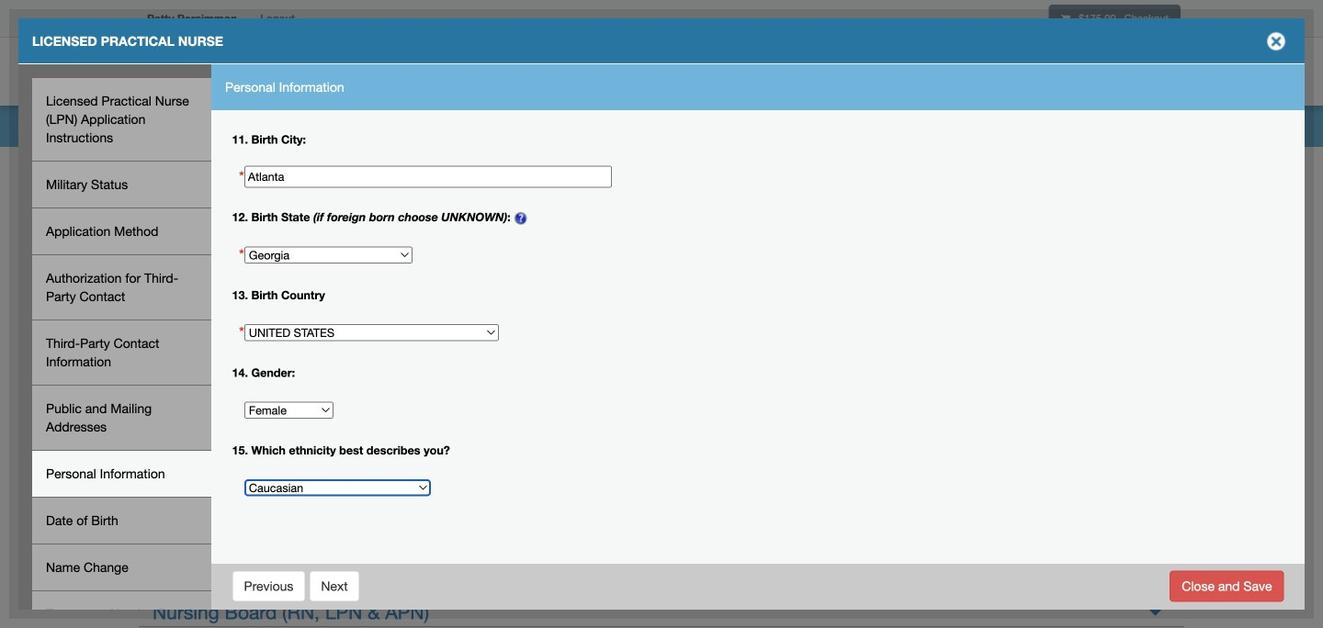 Task type: locate. For each thing, give the bounding box(es) containing it.
shopping cart image
[[1061, 13, 1071, 24]]

if you are foreign born please select 'unknown' in this dropdown. image
[[514, 211, 529, 226]]

None button
[[232, 571, 305, 602], [309, 571, 360, 602], [1170, 571, 1284, 602], [232, 571, 305, 602], [309, 571, 360, 602], [1170, 571, 1284, 602]]

illinois department of financial and professional regulation image
[[138, 41, 557, 100]]

None text field
[[244, 166, 612, 188]]



Task type: describe. For each thing, give the bounding box(es) containing it.
chevron down image
[[1146, 569, 1165, 588]]

chevron down image
[[1146, 599, 1165, 618]]

close window image
[[1262, 27, 1291, 56]]



Task type: vqa. For each thing, say whether or not it's contained in the screenshot.
Illinois Department Of Financial And Professional Regulation image on the top of the page
yes



